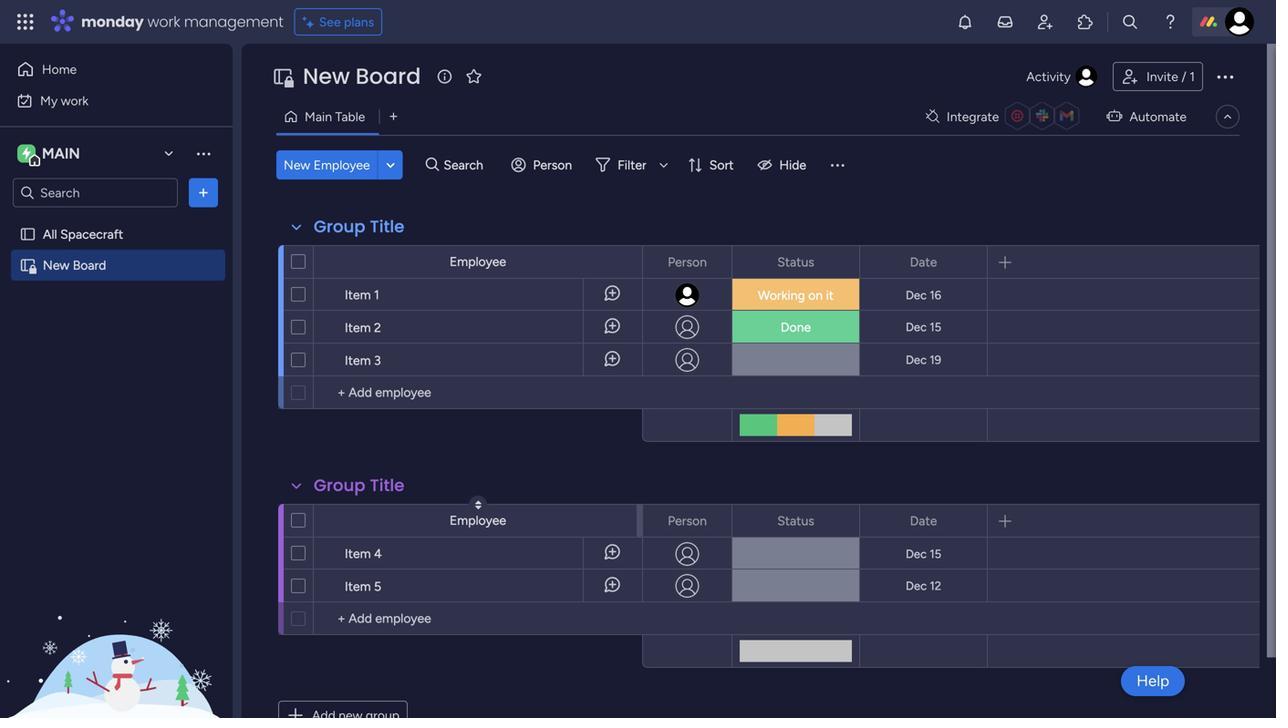 Task type: describe. For each thing, give the bounding box(es) containing it.
hide button
[[750, 151, 817, 180]]

list box containing all spacecraft
[[0, 215, 233, 527]]

2 workspace image from the left
[[22, 144, 31, 164]]

my work button
[[11, 86, 196, 115]]

person button
[[504, 151, 583, 180]]

working on it
[[758, 288, 834, 303]]

help
[[1137, 672, 1170, 691]]

1 vertical spatial options image
[[706, 506, 719, 537]]

dec 19
[[906, 353, 941, 368]]

4
[[374, 546, 382, 562]]

invite members image
[[1036, 13, 1055, 31]]

dec down dec 16 at the right
[[906, 320, 927, 335]]

work for my
[[61, 93, 89, 109]]

1 vertical spatial private board image
[[19, 257, 36, 274]]

all
[[43, 227, 57, 242]]

item 5
[[345, 579, 381, 595]]

person inside 'popup button'
[[533, 157, 572, 173]]

home
[[42, 62, 77, 77]]

main table button
[[276, 102, 379, 131]]

add to favorites image
[[465, 67, 483, 85]]

dapulse integrations image
[[926, 110, 940, 124]]

item for item 2
[[345, 320, 371, 336]]

see plans button
[[294, 8, 382, 36]]

all spacecraft
[[43, 227, 123, 242]]

0 vertical spatial new
[[303, 61, 350, 92]]

main table
[[305, 109, 365, 125]]

board inside list box
[[73, 258, 106, 273]]

date for status
[[910, 255, 937, 270]]

2 15 from the top
[[930, 547, 942, 562]]

person field for options image to the bottom
[[663, 511, 711, 531]]

angle down image
[[386, 158, 395, 172]]

1 workspace image from the left
[[17, 144, 36, 164]]

spacecraft
[[60, 227, 123, 242]]

/
[[1182, 69, 1187, 84]]

1 inside button
[[1190, 69, 1195, 84]]

group title field for status
[[309, 215, 409, 239]]

2 status from the top
[[777, 514, 814, 529]]

plans
[[344, 14, 374, 30]]

date field for person
[[906, 511, 942, 531]]

add view image
[[390, 110, 397, 123]]

1 status field from the top
[[773, 252, 819, 272]]

help image
[[1161, 13, 1180, 31]]

monday
[[81, 11, 144, 32]]

16
[[930, 288, 941, 303]]

arrow down image
[[653, 154, 675, 176]]

lottie animation element
[[0, 535, 233, 719]]

1 status from the top
[[777, 255, 814, 270]]

person for "person" field related to options image to the bottom
[[668, 514, 707, 529]]

3
[[374, 353, 381, 369]]

title for status
[[370, 215, 405, 239]]

main button
[[13, 138, 182, 169]]

select product image
[[16, 13, 35, 31]]

employee inside new employee 'button'
[[314, 157, 370, 173]]

main
[[42, 145, 80, 162]]

item for item 3
[[345, 353, 371, 369]]

it
[[826, 288, 834, 303]]

dec left 16
[[906, 288, 927, 303]]

item 3
[[345, 353, 381, 369]]

sort desc image
[[475, 500, 482, 511]]

search everything image
[[1121, 13, 1139, 31]]

1 vertical spatial 1
[[374, 287, 379, 303]]

monday work management
[[81, 11, 283, 32]]

1 vertical spatial options image
[[706, 247, 719, 278]]

help button
[[1121, 667, 1185, 697]]

Search field
[[439, 152, 494, 178]]

new employee button
[[276, 151, 377, 180]]

1 dec 15 from the top
[[906, 320, 942, 335]]

v2 search image
[[426, 155, 439, 175]]

group for status
[[314, 474, 366, 498]]

group title field for person
[[309, 474, 409, 498]]

dec up dec 12
[[906, 547, 927, 562]]



Task type: vqa. For each thing, say whether or not it's contained in the screenshot.
Main
yes



Task type: locate. For each thing, give the bounding box(es) containing it.
1 vertical spatial status field
[[773, 511, 819, 531]]

date
[[910, 255, 937, 270], [910, 514, 937, 529]]

1 vertical spatial person field
[[663, 511, 711, 531]]

show board description image
[[434, 68, 456, 86]]

0 vertical spatial options image
[[1214, 66, 1236, 88]]

1 vertical spatial group title field
[[309, 474, 409, 498]]

dec 15
[[906, 320, 942, 335], [906, 547, 942, 562]]

notifications image
[[956, 13, 974, 31]]

1 horizontal spatial options image
[[1214, 66, 1236, 88]]

0 vertical spatial employee
[[314, 157, 370, 173]]

main
[[305, 109, 332, 125]]

item up item 2
[[345, 287, 371, 303]]

item left 3
[[345, 353, 371, 369]]

item for item 4
[[345, 546, 371, 562]]

dec 15 down dec 16 at the right
[[906, 320, 942, 335]]

item for item 1
[[345, 287, 371, 303]]

group up item 4
[[314, 474, 366, 498]]

2 vertical spatial new
[[43, 258, 70, 273]]

2 item from the top
[[345, 320, 371, 336]]

0 vertical spatial work
[[147, 11, 180, 32]]

filter button
[[589, 151, 675, 180]]

1 15 from the top
[[930, 320, 942, 335]]

invite / 1
[[1147, 69, 1195, 84]]

menu image
[[828, 156, 847, 174]]

1 vertical spatial new
[[284, 157, 310, 173]]

new down all
[[43, 258, 70, 273]]

1 date from the top
[[910, 255, 937, 270]]

1 person field from the top
[[663, 252, 711, 272]]

0 horizontal spatial new board
[[43, 258, 106, 273]]

0 vertical spatial group title
[[314, 215, 405, 239]]

person for "person" field for the bottommost options icon
[[668, 255, 707, 270]]

0 vertical spatial date
[[910, 255, 937, 270]]

invite / 1 button
[[1113, 62, 1203, 91]]

1 group title from the top
[[314, 215, 405, 239]]

autopilot image
[[1107, 104, 1122, 127]]

my work
[[40, 93, 89, 109]]

1 horizontal spatial new board
[[303, 61, 421, 92]]

2 date field from the top
[[906, 511, 942, 531]]

group down new employee
[[314, 215, 366, 239]]

private board image
[[272, 66, 294, 88], [19, 257, 36, 274]]

1 vertical spatial group
[[314, 474, 366, 498]]

board up add view image
[[356, 61, 421, 92]]

0 vertical spatial 15
[[930, 320, 942, 335]]

public board image
[[19, 226, 36, 243]]

see
[[319, 14, 341, 30]]

status
[[777, 255, 814, 270], [777, 514, 814, 529]]

1 vertical spatial new board
[[43, 258, 106, 273]]

2 group title field from the top
[[309, 474, 409, 498]]

New Board field
[[298, 61, 426, 92]]

activity
[[1027, 69, 1071, 84]]

sort asc image
[[475, 500, 482, 511]]

item 2
[[345, 320, 381, 336]]

15 down 16
[[930, 320, 942, 335]]

group for person
[[314, 215, 366, 239]]

see plans
[[319, 14, 374, 30]]

1 vertical spatial employee
[[450, 254, 506, 270]]

5
[[374, 579, 381, 595]]

1 date field from the top
[[906, 252, 942, 272]]

2 person field from the top
[[663, 511, 711, 531]]

date for person
[[910, 514, 937, 529]]

work right the my on the left of the page
[[61, 93, 89, 109]]

invite
[[1147, 69, 1179, 84]]

0 vertical spatial options image
[[194, 184, 213, 202]]

options image
[[1214, 66, 1236, 88], [706, 247, 719, 278]]

4 item from the top
[[345, 546, 371, 562]]

person field for the bottommost options icon
[[663, 252, 711, 272]]

item 1
[[345, 287, 379, 303]]

automate
[[1130, 109, 1187, 125]]

lottie animation image
[[0, 535, 233, 719]]

1 group from the top
[[314, 215, 366, 239]]

item left 4
[[345, 546, 371, 562]]

group
[[314, 215, 366, 239], [314, 474, 366, 498]]

item for item 5
[[345, 579, 371, 595]]

my
[[40, 93, 58, 109]]

person
[[533, 157, 572, 173], [668, 255, 707, 270], [668, 514, 707, 529]]

0 vertical spatial dec 15
[[906, 320, 942, 335]]

1 horizontal spatial 1
[[1190, 69, 1195, 84]]

integrate
[[947, 109, 999, 125]]

management
[[184, 11, 283, 32]]

1 vertical spatial person
[[668, 255, 707, 270]]

15
[[930, 320, 942, 335], [930, 547, 942, 562]]

1 vertical spatial board
[[73, 258, 106, 273]]

employee
[[314, 157, 370, 173], [450, 254, 506, 270], [450, 513, 506, 529]]

group title up item 1
[[314, 215, 405, 239]]

new up main table button
[[303, 61, 350, 92]]

1 vertical spatial group title
[[314, 474, 405, 498]]

1 + add employee text field from the top
[[323, 382, 634, 404]]

2 group from the top
[[314, 474, 366, 498]]

5 item from the top
[[345, 579, 371, 595]]

0 vertical spatial new board
[[303, 61, 421, 92]]

new board
[[303, 61, 421, 92], [43, 258, 106, 273]]

home button
[[11, 55, 196, 84]]

group title up item 4
[[314, 474, 405, 498]]

collapse board header image
[[1221, 109, 1235, 124]]

date field for status
[[906, 252, 942, 272]]

new board inside list box
[[43, 258, 106, 273]]

2 vertical spatial employee
[[450, 513, 506, 529]]

private board image up main table button
[[272, 66, 294, 88]]

1 horizontal spatial board
[[356, 61, 421, 92]]

2 vertical spatial person
[[668, 514, 707, 529]]

0 vertical spatial private board image
[[272, 66, 294, 88]]

new
[[303, 61, 350, 92], [284, 157, 310, 173], [43, 258, 70, 273]]

dec 15 up dec 12
[[906, 547, 942, 562]]

group title for status
[[314, 474, 405, 498]]

2 title from the top
[[370, 474, 405, 498]]

done
[[781, 320, 811, 335]]

0 vertical spatial 1
[[1190, 69, 1195, 84]]

dec 12
[[906, 579, 941, 594]]

date up dec 16 at the right
[[910, 255, 937, 270]]

dec left '12'
[[906, 579, 927, 594]]

work for monday
[[147, 11, 180, 32]]

list box
[[0, 215, 233, 527]]

1 item from the top
[[345, 287, 371, 303]]

title up 4
[[370, 474, 405, 498]]

15 up '12'
[[930, 547, 942, 562]]

1 vertical spatial dec 15
[[906, 547, 942, 562]]

2 date from the top
[[910, 514, 937, 529]]

0 vertical spatial title
[[370, 215, 405, 239]]

1 vertical spatial work
[[61, 93, 89, 109]]

0 vertical spatial board
[[356, 61, 421, 92]]

group title for person
[[314, 215, 405, 239]]

sort button
[[680, 151, 745, 180]]

date field up dec 16 at the right
[[906, 252, 942, 272]]

noah lott image
[[1225, 7, 1254, 36]]

working
[[758, 288, 805, 303]]

1 horizontal spatial options image
[[706, 506, 719, 537]]

0 vertical spatial date field
[[906, 252, 942, 272]]

2 + add employee text field from the top
[[323, 608, 634, 630]]

0 vertical spatial status
[[777, 255, 814, 270]]

0 vertical spatial group title field
[[309, 215, 409, 239]]

item left 5 at the bottom of the page
[[345, 579, 371, 595]]

sort
[[709, 157, 734, 173]]

0 horizontal spatial work
[[61, 93, 89, 109]]

work
[[147, 11, 180, 32], [61, 93, 89, 109]]

date up dec 12
[[910, 514, 937, 529]]

1 up 2
[[374, 287, 379, 303]]

inbox image
[[996, 13, 1014, 31]]

hide
[[779, 157, 807, 173]]

item
[[345, 287, 371, 303], [345, 320, 371, 336], [345, 353, 371, 369], [345, 546, 371, 562], [345, 579, 371, 595]]

board
[[356, 61, 421, 92], [73, 258, 106, 273]]

item 4
[[345, 546, 382, 562]]

+ Add employee text field
[[323, 382, 634, 404], [323, 608, 634, 630]]

new employee
[[284, 157, 370, 173]]

work inside button
[[61, 93, 89, 109]]

2
[[374, 320, 381, 336]]

work right monday
[[147, 11, 180, 32]]

board down spacecraft
[[73, 258, 106, 273]]

date field up dec 12
[[906, 511, 942, 531]]

apps image
[[1076, 13, 1095, 31]]

1 vertical spatial + add employee text field
[[323, 608, 634, 630]]

1 horizontal spatial work
[[147, 11, 180, 32]]

1 vertical spatial date field
[[906, 511, 942, 531]]

12
[[930, 579, 941, 594]]

0 horizontal spatial options image
[[706, 247, 719, 278]]

group title field up item 1
[[309, 215, 409, 239]]

Search in workspace field
[[38, 182, 152, 203]]

private board image down public board image
[[19, 257, 36, 274]]

2 status field from the top
[[773, 511, 819, 531]]

new board up table
[[303, 61, 421, 92]]

filter
[[618, 157, 647, 173]]

1 vertical spatial 15
[[930, 547, 942, 562]]

group title
[[314, 215, 405, 239], [314, 474, 405, 498]]

new inside list box
[[43, 258, 70, 273]]

dec left 19
[[906, 353, 927, 368]]

Person field
[[663, 252, 711, 272], [663, 511, 711, 531]]

group title field up item 4
[[309, 474, 409, 498]]

dec 16
[[906, 288, 941, 303]]

1 vertical spatial title
[[370, 474, 405, 498]]

table
[[335, 109, 365, 125]]

2 group title from the top
[[314, 474, 405, 498]]

title down the angle down icon
[[370, 215, 405, 239]]

activity button
[[1019, 62, 1106, 91]]

options image
[[194, 184, 213, 202], [706, 506, 719, 537]]

option
[[0, 218, 233, 222]]

0 vertical spatial person
[[533, 157, 572, 173]]

title for person
[[370, 474, 405, 498]]

0 horizontal spatial 1
[[374, 287, 379, 303]]

3 item from the top
[[345, 353, 371, 369]]

1 horizontal spatial private board image
[[272, 66, 294, 88]]

workspace image
[[17, 144, 36, 164], [22, 144, 31, 164]]

1 right /
[[1190, 69, 1195, 84]]

title
[[370, 215, 405, 239], [370, 474, 405, 498]]

workspace options image
[[194, 144, 213, 163]]

1
[[1190, 69, 1195, 84], [374, 287, 379, 303]]

2 dec 15 from the top
[[906, 547, 942, 562]]

1 group title field from the top
[[309, 215, 409, 239]]

0 vertical spatial group
[[314, 215, 366, 239]]

new inside 'button'
[[284, 157, 310, 173]]

0 horizontal spatial private board image
[[19, 257, 36, 274]]

workspace selection element
[[17, 143, 83, 166]]

Date field
[[906, 252, 942, 272], [906, 511, 942, 531]]

dec
[[906, 288, 927, 303], [906, 320, 927, 335], [906, 353, 927, 368], [906, 547, 927, 562], [906, 579, 927, 594]]

0 vertical spatial + add employee text field
[[323, 382, 634, 404]]

1 vertical spatial status
[[777, 514, 814, 529]]

1 vertical spatial date
[[910, 514, 937, 529]]

item left 2
[[345, 320, 371, 336]]

0 horizontal spatial options image
[[194, 184, 213, 202]]

0 vertical spatial person field
[[663, 252, 711, 272]]

new down main
[[284, 157, 310, 173]]

0 horizontal spatial board
[[73, 258, 106, 273]]

new board down all spacecraft
[[43, 258, 106, 273]]

Status field
[[773, 252, 819, 272], [773, 511, 819, 531]]

1 title from the top
[[370, 215, 405, 239]]

19
[[930, 353, 941, 368]]

Group Title field
[[309, 215, 409, 239], [309, 474, 409, 498]]

0 vertical spatial status field
[[773, 252, 819, 272]]

on
[[808, 288, 823, 303]]



